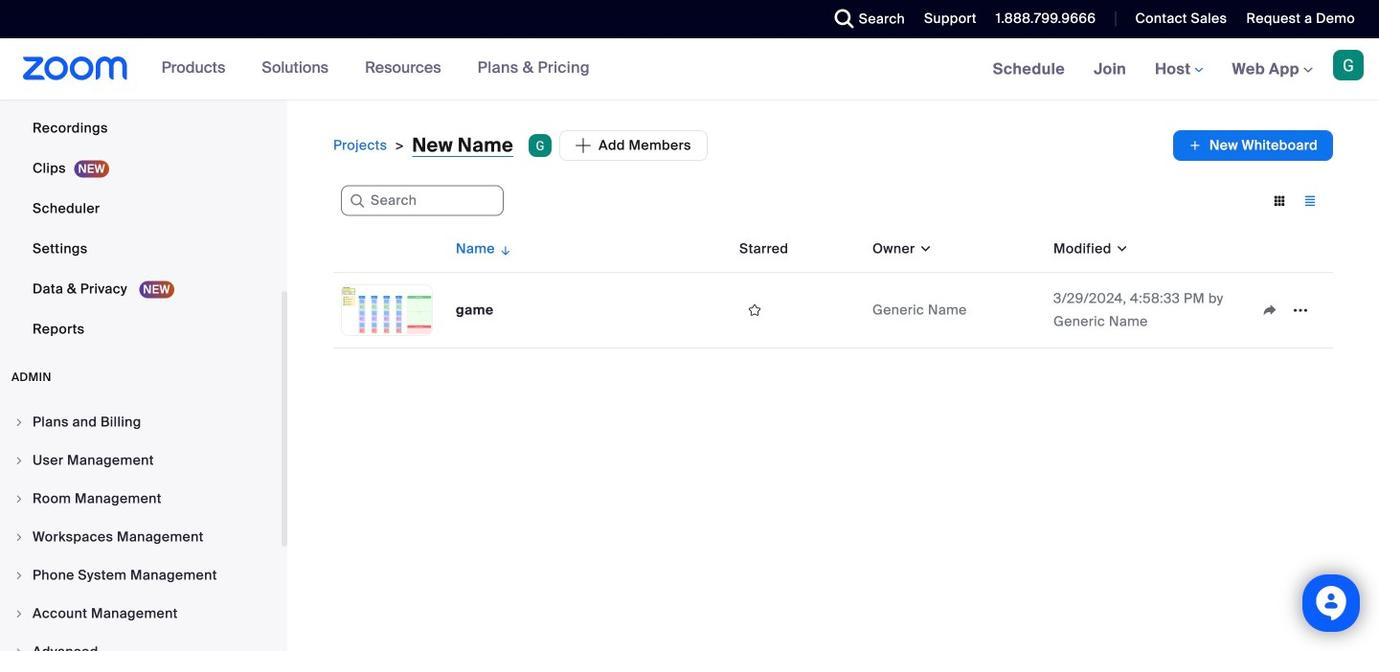 Task type: describe. For each thing, give the bounding box(es) containing it.
5 menu item from the top
[[0, 557, 282, 594]]

1 menu item from the top
[[0, 404, 282, 441]]

click to star the whiteboard game image
[[739, 302, 770, 319]]

arrow down image
[[495, 238, 513, 260]]

2 right image from the top
[[13, 532, 25, 543]]

7 menu item from the top
[[0, 634, 282, 651]]

meetings navigation
[[978, 38, 1379, 101]]

list mode, selected image
[[1295, 193, 1325, 210]]

zoom logo image
[[23, 57, 128, 80]]

grid mode, not selected image
[[1264, 193, 1295, 210]]

4 right image from the top
[[13, 646, 25, 651]]

4 menu item from the top
[[0, 519, 282, 555]]

personal menu menu
[[0, 0, 282, 351]]



Task type: vqa. For each thing, say whether or not it's contained in the screenshot.
DOWN icon at the right
no



Task type: locate. For each thing, give the bounding box(es) containing it.
1 vertical spatial right image
[[13, 493, 25, 505]]

2 right image from the top
[[13, 493, 25, 505]]

2 vertical spatial right image
[[13, 608, 25, 620]]

application
[[529, 130, 708, 161], [1173, 130, 1333, 161], [333, 226, 1333, 349], [1255, 296, 1325, 325]]

share image
[[1255, 302, 1285, 319]]

right image
[[13, 455, 25, 466], [13, 493, 25, 505], [13, 608, 25, 620]]

right image
[[13, 417, 25, 428], [13, 532, 25, 543], [13, 570, 25, 581], [13, 646, 25, 651]]

more options for game image
[[1285, 302, 1316, 319]]

6 menu item from the top
[[0, 596, 282, 632]]

product information navigation
[[147, 38, 604, 100]]

admin menu menu
[[0, 404, 282, 651]]

thumbnail of game image
[[342, 285, 432, 335]]

profile picture image
[[1333, 50, 1364, 80]]

menu item
[[0, 404, 282, 441], [0, 442, 282, 479], [0, 481, 282, 517], [0, 519, 282, 555], [0, 557, 282, 594], [0, 596, 282, 632], [0, 634, 282, 651]]

0 vertical spatial right image
[[13, 455, 25, 466]]

project owner: generic name image
[[529, 134, 552, 157]]

Search text field
[[341, 186, 504, 216]]

3 menu item from the top
[[0, 481, 282, 517]]

3 right image from the top
[[13, 608, 25, 620]]

1 right image from the top
[[13, 417, 25, 428]]

banner
[[0, 38, 1379, 101]]

game element
[[456, 301, 494, 319]]

1 right image from the top
[[13, 455, 25, 466]]

2 menu item from the top
[[0, 442, 282, 479]]

3 right image from the top
[[13, 570, 25, 581]]

side navigation navigation
[[0, 0, 287, 651]]



